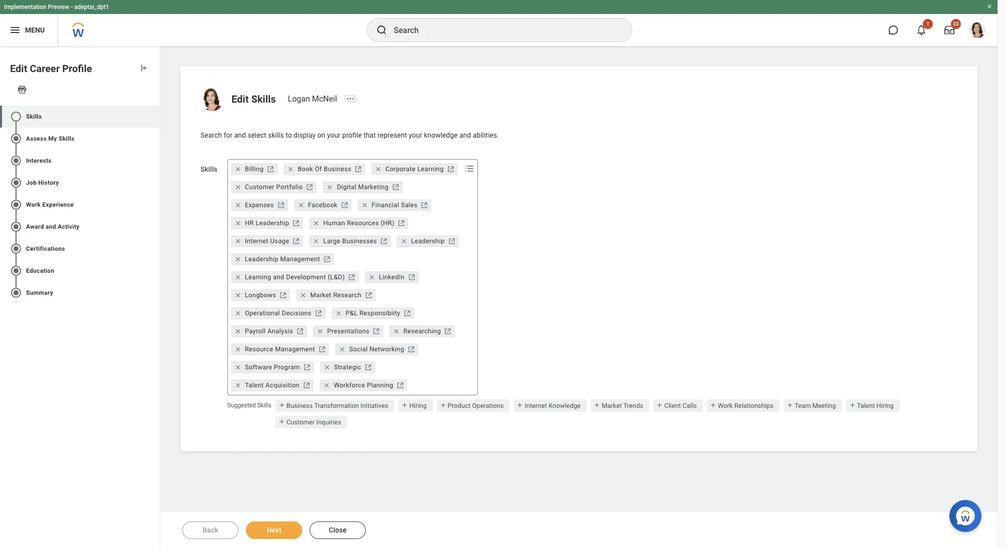 Task type: locate. For each thing, give the bounding box(es) containing it.
customer inside checkbox
[[286, 419, 315, 427]]

plus image inside customer inquiries checkbox
[[277, 419, 285, 425]]

x small image for leadership management
[[233, 254, 243, 264]]

business
[[324, 165, 351, 173], [286, 402, 313, 410]]

1 horizontal spatial internet
[[525, 402, 547, 410]]

1 vertical spatial management
[[275, 346, 315, 353]]

edit for edit skills
[[232, 93, 249, 105]]

leadership for 'leadership' element
[[411, 237, 445, 245]]

ext link image down the digital
[[340, 200, 350, 210]]

x small image inside payroll analysis, press delete to clear value, ctrl + enter opens in new window. option
[[233, 327, 243, 337]]

internet for internet usage
[[245, 237, 269, 245]]

ext link image inside p&l responsibiity, press delete to clear value, ctrl + enter opens in new window. option
[[402, 309, 412, 319]]

x small image for hr leadership
[[233, 218, 243, 228]]

market inside "option"
[[310, 291, 332, 299]]

social
[[349, 346, 368, 353]]

3 error image from the top
[[150, 221, 160, 233]]

ext link image down customer portfolio element
[[276, 200, 286, 210]]

ext link image inside financial sales, press delete to clear value, ctrl + enter opens in new window. option
[[420, 200, 430, 210]]

knowledge
[[549, 402, 581, 410]]

0 vertical spatial internet
[[245, 237, 269, 245]]

x small image inside p&l responsibiity, press delete to clear value, ctrl + enter opens in new window. option
[[334, 309, 344, 319]]

business up customer inquiries checkbox
[[286, 402, 313, 410]]

0 horizontal spatial learning
[[245, 273, 271, 281]]

radio custom image for summary
[[10, 287, 22, 299]]

radio custom image left work experience
[[10, 199, 22, 211]]

x small image left p&l
[[334, 309, 344, 319]]

3 plus image from the left
[[516, 402, 523, 409]]

1 hiring from the left
[[410, 402, 427, 410]]

x small image inside "leadership, press delete to clear value, ctrl + enter opens in new window." option
[[399, 236, 409, 246]]

x small image left longbows element
[[233, 290, 243, 301]]

payroll
[[245, 328, 266, 335]]

plus image
[[277, 402, 285, 409], [593, 402, 600, 409], [277, 419, 285, 425]]

longbows element
[[245, 291, 276, 300]]

presentations element
[[327, 327, 369, 336]]

large businesses, press delete to clear value, ctrl + enter opens in new window. option
[[309, 235, 391, 247]]

strategic
[[334, 364, 361, 371]]

ext link image for human resources (hr)
[[397, 218, 407, 228]]

plus image for product operations
[[439, 402, 446, 409]]

work experience
[[26, 201, 74, 208]]

digital marketing
[[337, 183, 389, 191]]

digital
[[337, 183, 356, 191]]

ext link image inside expenses, press delete to clear value, ctrl + enter opens in new window. option
[[276, 200, 286, 210]]

researching, press delete to clear value, ctrl + enter opens in new window. option
[[390, 326, 455, 338]]

error image for skills
[[150, 111, 160, 123]]

error image for certifications
[[150, 243, 160, 255]]

acquisition
[[265, 382, 300, 389]]

x small image up business transformation initiatives option
[[322, 381, 332, 391]]

operational decisions
[[245, 310, 312, 317]]

plus image left client
[[656, 402, 663, 409]]

ext link image inside payroll analysis, press delete to clear value, ctrl + enter opens in new window. option
[[295, 327, 305, 337]]

learning right the corporate
[[417, 165, 444, 173]]

ext link image up social networking at the bottom left of page
[[371, 327, 382, 337]]

1 vertical spatial business
[[286, 402, 313, 410]]

x small image up longbows, press delete to clear value, ctrl + enter opens in new window. option
[[233, 272, 243, 282]]

x small image inside operational decisions, press delete to clear value, ctrl + enter opens in new window. option
[[233, 309, 243, 319]]

radio custom image
[[10, 111, 22, 123], [10, 133, 22, 145], [10, 155, 22, 167], [10, 199, 22, 211], [10, 243, 22, 255], [10, 287, 22, 299]]

ext link image right 'leadership' element
[[447, 236, 457, 246]]

ext link image up digital marketing
[[353, 164, 363, 174]]

x small image up resources on the top
[[360, 200, 370, 210]]

error image
[[150, 111, 160, 123], [150, 133, 160, 145], [150, 199, 160, 211], [150, 265, 160, 277]]

2 plus image from the left
[[439, 402, 446, 409]]

ext link image for researching
[[443, 327, 453, 337]]

1 horizontal spatial business
[[324, 165, 351, 173]]

x small image for workforce planning
[[322, 381, 332, 391]]

p&l
[[346, 310, 358, 317]]

internet inside suggested skills skills group
[[525, 402, 547, 410]]

ext link image inside operational decisions, press delete to clear value, ctrl + enter opens in new window. option
[[314, 309, 324, 319]]

ext link image up workforce planning
[[363, 363, 373, 373]]

billing, press delete to clear value, ctrl + enter opens in new window. option
[[231, 163, 278, 175]]

x small image for leadership
[[399, 236, 409, 246]]

ext link image inside facebook, press delete to clear value, ctrl + enter opens in new window. "option"
[[340, 200, 350, 210]]

x small image down billing, press delete to clear value, ctrl + enter opens in new window. option
[[233, 182, 243, 192]]

transformation
[[314, 402, 359, 410]]

financial sales
[[372, 201, 418, 209]]

plus image inside talent hiring checkbox
[[848, 402, 856, 409]]

plus image inside client calls checkbox
[[656, 402, 663, 409]]

1 horizontal spatial customer
[[286, 419, 315, 427]]

1 vertical spatial customer
[[286, 419, 315, 427]]

x small image inside resource management, press delete to clear value, ctrl + enter opens in new window. option
[[233, 345, 243, 355]]

management up program
[[275, 346, 315, 353]]

items selected list box
[[228, 160, 462, 395]]

radio custom image for job
[[10, 177, 22, 189]]

0 horizontal spatial customer
[[245, 183, 275, 191]]

2 error image from the top
[[150, 177, 160, 189]]

radio custom image for work experience
[[10, 199, 22, 211]]

6 radio custom image from the top
[[10, 287, 22, 299]]

business right of
[[324, 165, 351, 173]]

plus image inside product operations checkbox
[[439, 402, 446, 409]]

radio custom image left "award"
[[10, 221, 22, 233]]

x small image inside hr leadership, press delete to clear value, ctrl + enter opens in new window. option
[[233, 218, 243, 228]]

customer up expenses
[[245, 183, 275, 191]]

plus image inside hiring option
[[400, 402, 408, 409]]

x small image for operational decisions
[[233, 309, 243, 319]]

presentations, press delete to clear value, ctrl + enter opens in new window. option
[[313, 326, 384, 338]]

close button
[[310, 522, 366, 540]]

radio custom image left the interests in the left of the page
[[10, 155, 22, 167]]

hiring inside option
[[410, 402, 427, 410]]

suggested skills
[[227, 402, 271, 409]]

x small image down portfolio
[[296, 200, 306, 210]]

internet inside items selected list box
[[245, 237, 269, 245]]

social networking, press delete to clear value, ctrl + enter opens in new window. option
[[335, 344, 418, 356]]

0 vertical spatial management
[[280, 255, 320, 263]]

0 horizontal spatial work
[[26, 201, 41, 208]]

assess my skills
[[26, 135, 74, 142]]

x small image up suggested
[[233, 381, 243, 391]]

x small image left 'leadership' element
[[399, 236, 409, 246]]

talent for talent acquisition
[[245, 382, 264, 389]]

ext link image for internet usage
[[291, 236, 301, 246]]

1 vertical spatial internet
[[525, 402, 547, 410]]

1 horizontal spatial hiring
[[877, 402, 894, 410]]

x small image left large
[[311, 236, 321, 246]]

ext link image inside large businesses, press delete to clear value, ctrl + enter opens in new window. option
[[379, 236, 389, 246]]

digital marketing, press delete to clear value, ctrl + enter opens in new window. option
[[323, 181, 403, 193]]

error image for education
[[150, 265, 160, 277]]

work inside list
[[26, 201, 41, 208]]

for
[[224, 131, 233, 139]]

0 horizontal spatial business
[[286, 402, 313, 410]]

x small image left hr
[[233, 218, 243, 228]]

ext link image inside internet usage, press delete to clear value, ctrl + enter opens in new window. option
[[291, 236, 301, 246]]

x small image inside expenses, press delete to clear value, ctrl + enter opens in new window. option
[[233, 200, 243, 210]]

1 radio custom image from the top
[[10, 111, 22, 123]]

ext link image inside learning and development (l&d), press delete to clear value, ctrl + enter opens in new window. option
[[347, 272, 357, 282]]

market for market trends
[[602, 402, 622, 410]]

leadership inside hr leadership element
[[256, 219, 289, 227]]

select
[[248, 131, 266, 139]]

1 horizontal spatial your
[[409, 131, 422, 139]]

x small image left book
[[286, 164, 296, 174]]

corporate learning, press delete to clear value, ctrl + enter opens in new window. option
[[371, 163, 458, 175]]

x small image for strategic
[[322, 363, 332, 373]]

0 vertical spatial market
[[310, 291, 332, 299]]

x small image inside 'human resources (hr), press delete to clear value, ctrl + enter opens in new window.' option
[[311, 218, 321, 228]]

leadership inside "leadership, press delete to clear value, ctrl + enter opens in new window." option
[[411, 237, 445, 245]]

x small image up marketing
[[374, 164, 384, 174]]

ext link image right billing element
[[266, 164, 276, 174]]

x small image for learning and development (l&d)
[[233, 272, 243, 282]]

team meeting
[[795, 402, 836, 410]]

ext link image inside resource management, press delete to clear value, ctrl + enter opens in new window. option
[[317, 345, 327, 355]]

plus image inside "work relationships" checkbox
[[709, 402, 717, 409]]

1 vertical spatial work
[[718, 402, 733, 410]]

1 vertical spatial talent
[[857, 402, 875, 410]]

radio custom image left 'assess'
[[10, 133, 22, 145]]

ext link image right hr leadership element
[[291, 218, 301, 228]]

x small image inside market research, press delete to clear value, ctrl + enter opens in new window. "option"
[[298, 290, 308, 301]]

work for work experience
[[26, 201, 41, 208]]

0 horizontal spatial internet
[[245, 237, 269, 245]]

management up the learning and development (l&d) at the left of page
[[280, 255, 320, 263]]

0 vertical spatial leadership
[[256, 219, 289, 227]]

error image inside 'interests' link
[[150, 155, 160, 167]]

customer inquiries
[[286, 419, 341, 427]]

leadership element
[[411, 237, 445, 246]]

plus image inside the team meeting option
[[786, 402, 793, 409]]

radio custom image left job
[[10, 177, 22, 189]]

ext link image inside 'leadership management, press delete to clear value, ctrl + enter opens in new window.' option
[[322, 254, 332, 264]]

error image inside education link
[[150, 265, 160, 277]]

learning up longbows
[[245, 273, 271, 281]]

internet usage element
[[245, 237, 289, 246]]

workforce planning, press delete to clear value, ctrl + enter opens in new window. option
[[320, 380, 408, 392]]

1 vertical spatial edit
[[232, 93, 249, 105]]

ext link image for leadership
[[447, 236, 457, 246]]

radio custom image for skills
[[10, 111, 22, 123]]

ext link image for leadership management
[[322, 254, 332, 264]]

internet for internet knowledge
[[525, 402, 547, 410]]

leadership up internet usage
[[256, 219, 289, 227]]

(l&d)
[[328, 273, 345, 281]]

x small image for market research
[[298, 290, 308, 301]]

ext link image inside book of business, press delete to clear value, ctrl + enter opens in new window. option
[[353, 164, 363, 174]]

0 vertical spatial radio custom image
[[10, 177, 22, 189]]

Market Trends checkbox
[[591, 400, 650, 412]]

ext link image right the sales
[[420, 200, 430, 210]]

ext link image right linkedin element
[[407, 272, 417, 282]]

x small image inside linkedin, press delete to clear value, ctrl + enter opens in new window. 'option'
[[367, 272, 377, 282]]

strategic, press delete to clear value, ctrl + enter opens in new window. option
[[320, 362, 375, 374]]

market trends
[[602, 402, 643, 410]]

ext link image for hr leadership
[[291, 218, 301, 228]]

plus image inside the internet knowledge option
[[516, 402, 523, 409]]

1 vertical spatial market
[[602, 402, 622, 410]]

ext link image down (hr)
[[379, 236, 389, 246]]

x small image left 'social'
[[337, 345, 347, 355]]

business inside items selected list box
[[324, 165, 351, 173]]

software program
[[245, 364, 300, 371]]

2 error image from the top
[[150, 133, 160, 145]]

Search Workday  search field
[[394, 19, 611, 41]]

and down leadership management element on the left top of page
[[273, 273, 284, 281]]

x small image inside social networking, press delete to clear value, ctrl + enter opens in new window. option
[[337, 345, 347, 355]]

longbows, press delete to clear value, ctrl + enter opens in new window. option
[[231, 289, 290, 302]]

book
[[298, 165, 313, 173]]

x small image left linkedin element
[[367, 272, 377, 282]]

display
[[294, 131, 316, 139]]

internet down hr
[[245, 237, 269, 245]]

ext link image right acquisition
[[302, 381, 312, 391]]

error image inside award and activity link
[[150, 221, 160, 233]]

x small image down internet usage, press delete to clear value, ctrl + enter opens in new window. option
[[233, 254, 243, 264]]

plus image left customer inquiries
[[277, 419, 285, 425]]

x small image left "strategic" 'element'
[[322, 363, 332, 373]]

ext link image down book
[[305, 182, 315, 192]]

analysis
[[268, 328, 293, 335]]

1 horizontal spatial market
[[602, 402, 622, 410]]

1 radio custom image from the top
[[10, 177, 22, 189]]

product
[[448, 402, 471, 410]]

internet
[[245, 237, 269, 245], [525, 402, 547, 410]]

ext link image inside "leadership, press delete to clear value, ctrl + enter opens in new window." option
[[447, 236, 457, 246]]

x small image left resource
[[233, 345, 243, 355]]

large businesses element
[[323, 237, 377, 246]]

prompts image
[[463, 163, 475, 175]]

talent inside option
[[245, 382, 264, 389]]

x small image left internet usage element
[[233, 236, 243, 246]]

1 horizontal spatial learning
[[417, 165, 444, 173]]

close
[[329, 527, 347, 535]]

0 vertical spatial work
[[26, 201, 41, 208]]

0 horizontal spatial your
[[327, 131, 341, 139]]

summary link
[[0, 282, 160, 304]]

learning and development (l&d), press delete to clear value, ctrl + enter opens in new window. option
[[231, 271, 359, 283]]

transformation import image
[[139, 63, 149, 73]]

5 radio custom image from the top
[[10, 243, 22, 255]]

market inside 'checkbox'
[[602, 402, 622, 410]]

x small image for presentations
[[315, 327, 325, 337]]

1 vertical spatial learning
[[245, 273, 271, 281]]

0 vertical spatial talent
[[245, 382, 264, 389]]

7 plus image from the left
[[848, 402, 856, 409]]

radio custom image for certifications
[[10, 243, 22, 255]]

Business Transformation Initiatives checkbox
[[275, 400, 394, 412]]

your right represent
[[409, 131, 422, 139]]

action bar region
[[164, 512, 998, 549]]

2 radio custom image from the top
[[10, 221, 22, 233]]

list
[[0, 102, 160, 308]]

networking
[[370, 346, 404, 353]]

management for resource management
[[275, 346, 315, 353]]

error image inside summary link
[[150, 287, 160, 299]]

x small image inside workforce planning, press delete to clear value, ctrl + enter opens in new window. option
[[322, 381, 332, 391]]

billing
[[245, 165, 264, 173]]

x small image inside large businesses, press delete to clear value, ctrl + enter opens in new window. option
[[311, 236, 321, 246]]

financial
[[372, 201, 399, 209]]

3 radio custom image from the top
[[10, 265, 22, 277]]

0 vertical spatial edit
[[10, 63, 27, 75]]

ext link image inside the customer portfolio, press delete to clear value, ctrl + enter opens in new window. option
[[305, 182, 315, 192]]

billing element
[[245, 165, 264, 174]]

strategic element
[[334, 363, 361, 372]]

Work Relationships checkbox
[[707, 400, 780, 412]]

edit for edit career profile
[[10, 63, 27, 75]]

ext link image inside talent acquisition, press delete to clear value, ctrl + enter opens in new window. option
[[302, 381, 312, 391]]

ext link image
[[391, 182, 401, 192], [276, 200, 286, 210], [291, 218, 301, 228], [379, 236, 389, 246], [447, 236, 457, 246], [407, 272, 417, 282], [314, 309, 324, 319], [402, 309, 412, 319], [371, 327, 382, 337], [443, 327, 453, 337], [406, 345, 416, 355], [302, 363, 312, 373]]

work experience link
[[0, 194, 160, 216]]

1 error image from the top
[[150, 155, 160, 167]]

your right on
[[327, 131, 341, 139]]

abilities.
[[473, 131, 499, 139]]

1 horizontal spatial work
[[718, 402, 733, 410]]

x small image for payroll analysis
[[233, 327, 243, 337]]

radio custom image left summary on the bottom of page
[[10, 287, 22, 299]]

ext link image for facebook
[[340, 200, 350, 210]]

radio custom image for award
[[10, 221, 22, 233]]

4 plus image from the left
[[656, 402, 663, 409]]

software program element
[[245, 363, 300, 372]]

talent acquisition
[[245, 382, 300, 389]]

and right "award"
[[46, 223, 56, 230]]

error image inside job history link
[[150, 177, 160, 189]]

ext link image inside 'strategic, press delete to clear value, ctrl + enter opens in new window.' option
[[363, 363, 373, 373]]

x small image left software
[[233, 363, 243, 373]]

radio custom image inside summary link
[[10, 287, 22, 299]]

ext link image up p&l responsibiity
[[364, 290, 374, 301]]

payroll analysis, press delete to clear value, ctrl + enter opens in new window. option
[[231, 326, 307, 338]]

3 error image from the top
[[150, 199, 160, 211]]

ext link image
[[266, 164, 276, 174], [353, 164, 363, 174], [446, 164, 456, 174], [305, 182, 315, 192], [340, 200, 350, 210], [420, 200, 430, 210], [397, 218, 407, 228], [291, 236, 301, 246], [322, 254, 332, 264], [347, 272, 357, 282], [278, 290, 288, 301], [364, 290, 374, 301], [295, 327, 305, 337], [317, 345, 327, 355], [363, 363, 373, 373], [302, 381, 312, 391], [395, 381, 406, 391]]

edit up print image
[[10, 63, 27, 75]]

career
[[30, 63, 60, 75]]

plus image down acquisition
[[277, 402, 285, 409]]

ext link image right (l&d)
[[347, 272, 357, 282]]

team
[[795, 402, 811, 410]]

book of business element
[[298, 165, 351, 174]]

talent inside checkbox
[[857, 402, 875, 410]]

social networking
[[349, 346, 404, 353]]

radio custom image inside assess my skills link
[[10, 133, 22, 145]]

edit right employee's photo (logan mcneil)
[[232, 93, 249, 105]]

1 error image from the top
[[150, 111, 160, 123]]

knowledge
[[424, 131, 458, 139]]

work left relationships
[[718, 402, 733, 410]]

skills up 'assess'
[[26, 113, 42, 120]]

x small image
[[325, 182, 335, 192], [233, 218, 243, 228], [311, 218, 321, 228], [233, 236, 243, 246], [233, 254, 243, 264], [367, 272, 377, 282], [298, 290, 308, 301], [233, 327, 243, 337], [315, 327, 325, 337], [392, 327, 402, 337], [233, 345, 243, 355], [337, 345, 347, 355], [233, 363, 243, 373], [322, 363, 332, 373], [322, 381, 332, 391]]

radio custom image left certifications
[[10, 243, 22, 255]]

2 vertical spatial leadership
[[245, 255, 279, 263]]

error image inside 'certifications' link
[[150, 243, 160, 255]]

4 error image from the top
[[150, 243, 160, 255]]

1 plus image from the left
[[400, 402, 408, 409]]

and inside list
[[46, 223, 56, 230]]

development
[[286, 273, 326, 281]]

4 radio custom image from the top
[[10, 199, 22, 211]]

market down development
[[310, 291, 332, 299]]

ext link image for workforce planning
[[395, 381, 406, 391]]

plus image inside business transformation initiatives option
[[277, 402, 285, 409]]

research
[[333, 291, 362, 299]]

customer
[[245, 183, 275, 191], [286, 419, 315, 427]]

skills right my
[[59, 135, 74, 142]]

plus image left team at the bottom right of page
[[786, 402, 793, 409]]

ext link image inside workforce planning, press delete to clear value, ctrl + enter opens in new window. option
[[395, 381, 406, 391]]

x small image for internet usage
[[233, 236, 243, 246]]

work up "award"
[[26, 201, 41, 208]]

history
[[38, 179, 59, 186]]

ext link image for digital marketing
[[391, 182, 401, 192]]

hr leadership
[[245, 219, 289, 227]]

leadership inside leadership management element
[[245, 255, 279, 263]]

edit skills
[[232, 93, 276, 105]]

employee's photo (logan mcneil) image
[[200, 88, 224, 111]]

plus image right initiatives
[[400, 402, 408, 409]]

5 plus image from the left
[[709, 402, 717, 409]]

plus image inside market trends 'checkbox'
[[593, 402, 600, 409]]

(hr)
[[381, 219, 395, 227]]

and
[[234, 131, 246, 139], [460, 131, 471, 139], [46, 223, 56, 230], [273, 273, 284, 281]]

ext link image right (hr)
[[397, 218, 407, 228]]

0 vertical spatial business
[[324, 165, 351, 173]]

1 horizontal spatial edit
[[232, 93, 249, 105]]

0 horizontal spatial market
[[310, 291, 332, 299]]

ext link image inside market research, press delete to clear value, ctrl + enter opens in new window. "option"
[[364, 290, 374, 301]]

x small image inside digital marketing, press delete to clear value, ctrl + enter opens in new window. option
[[325, 182, 335, 192]]

x small image for social networking
[[337, 345, 347, 355]]

software
[[245, 364, 272, 371]]

talent down software
[[245, 382, 264, 389]]

ext link image for large businesses
[[379, 236, 389, 246]]

client calls
[[665, 402, 697, 410]]

1 vertical spatial leadership
[[411, 237, 445, 245]]

x small image for software program
[[233, 363, 243, 373]]

33
[[953, 21, 959, 27]]

ext link image up 'financial sales'
[[391, 182, 401, 192]]

x small image for large businesses
[[311, 236, 321, 246]]

ext link image inside corporate learning, press delete to clear value, ctrl + enter opens in new window. option
[[446, 164, 456, 174]]

ext link image down decisions
[[295, 327, 305, 337]]

x small image left payroll
[[233, 327, 243, 337]]

skills
[[251, 93, 276, 105], [26, 113, 42, 120], [59, 135, 74, 142], [200, 165, 217, 173], [257, 402, 271, 409]]

ext link image up operational decisions
[[278, 290, 288, 301]]

x small image left presentations element
[[315, 327, 325, 337]]

x small image left expenses element
[[233, 200, 243, 210]]

market left trends
[[602, 402, 622, 410]]

management for leadership management
[[280, 255, 320, 263]]

radio custom image for interests
[[10, 155, 22, 167]]

customer inside option
[[245, 183, 275, 191]]

of
[[315, 165, 322, 173]]

3 radio custom image from the top
[[10, 155, 22, 167]]

radio custom image
[[10, 177, 22, 189], [10, 221, 22, 233], [10, 265, 22, 277]]

p&l responsibiity, press delete to clear value, ctrl + enter opens in new window. option
[[332, 308, 414, 320]]

ext link image inside billing, press delete to clear value, ctrl + enter opens in new window. option
[[266, 164, 276, 174]]

hr leadership, press delete to clear value, ctrl + enter opens in new window. option
[[231, 217, 303, 229]]

ext link image left prompts 'icon'
[[446, 164, 456, 174]]

plus image
[[400, 402, 408, 409], [439, 402, 446, 409], [516, 402, 523, 409], [656, 402, 663, 409], [709, 402, 717, 409], [786, 402, 793, 409], [848, 402, 856, 409]]

x small image inside internet usage, press delete to clear value, ctrl + enter opens in new window. option
[[233, 236, 243, 246]]

Customer Inquiries checkbox
[[275, 416, 347, 429]]

ext link image right the usage
[[291, 236, 301, 246]]

notifications large image
[[917, 25, 927, 35]]

x small image for financial sales
[[360, 200, 370, 210]]

plus image for internet knowledge
[[516, 402, 523, 409]]

x small image inside 'software program, press delete to clear value, ctrl + enter opens in new window.' option
[[233, 363, 243, 373]]

x small image for talent acquisition
[[233, 381, 243, 391]]

x small image left human
[[311, 218, 321, 228]]

leadership management element
[[245, 255, 320, 264]]

justify image
[[9, 24, 21, 36]]

x small image inside 'leadership management, press delete to clear value, ctrl + enter opens in new window.' option
[[233, 254, 243, 264]]

x small image for researching
[[392, 327, 402, 337]]

1
[[927, 21, 930, 27]]

plus image left market trends
[[593, 402, 600, 409]]

planning
[[367, 382, 393, 389]]

plus image left talent hiring
[[848, 402, 856, 409]]

0 horizontal spatial talent
[[245, 382, 264, 389]]

2 radio custom image from the top
[[10, 133, 22, 145]]

and inside option
[[273, 273, 284, 281]]

work inside checkbox
[[718, 402, 733, 410]]

ext link image for p&l responsibiity
[[402, 309, 412, 319]]

x small image left billing element
[[233, 164, 243, 174]]

radio custom image inside the work experience link
[[10, 199, 22, 211]]

ext link image for software program
[[302, 363, 312, 373]]

x small image
[[233, 164, 243, 174], [286, 164, 296, 174], [374, 164, 384, 174], [233, 182, 243, 192], [233, 200, 243, 210], [296, 200, 306, 210], [360, 200, 370, 210], [311, 236, 321, 246], [399, 236, 409, 246], [233, 272, 243, 282], [233, 290, 243, 301], [233, 309, 243, 319], [334, 309, 344, 319], [233, 381, 243, 391]]

plus image right calls
[[709, 402, 717, 409]]

ext link image up 'strategic, press delete to clear value, ctrl + enter opens in new window.' option
[[317, 345, 327, 355]]

x small image left the digital
[[325, 182, 335, 192]]

2 your from the left
[[409, 131, 422, 139]]

internet left knowledge
[[525, 402, 547, 410]]

facebook
[[308, 201, 338, 209]]

ext link image up researching
[[402, 309, 412, 319]]

radio custom image left education
[[10, 265, 22, 277]]

radio custom image inside 'interests' link
[[10, 155, 22, 167]]

talent right meeting in the bottom of the page
[[857, 402, 875, 410]]

1 vertical spatial radio custom image
[[10, 221, 22, 233]]

2 vertical spatial radio custom image
[[10, 265, 22, 277]]

x small image inside researching, press delete to clear value, ctrl + enter opens in new window. option
[[392, 327, 402, 337]]

corporate learning element
[[386, 165, 444, 174]]

x small image inside 'strategic, press delete to clear value, ctrl + enter opens in new window.' option
[[322, 363, 332, 373]]

ext link image right planning
[[395, 381, 406, 391]]

profile logan mcneil image
[[970, 22, 986, 40]]

ext link image inside 'human resources (hr), press delete to clear value, ctrl + enter opens in new window.' option
[[397, 218, 407, 228]]

workforce planning
[[334, 382, 393, 389]]

radio custom image inside the skills link
[[10, 111, 22, 123]]

0 horizontal spatial edit
[[10, 63, 27, 75]]

leadership
[[256, 219, 289, 227], [411, 237, 445, 245], [245, 255, 279, 263]]

plus image right operations at the bottom
[[516, 402, 523, 409]]

radio custom image down print image
[[10, 111, 22, 123]]

book of business, press delete to clear value, ctrl + enter opens in new window. option
[[284, 163, 365, 175]]

x small image down development
[[298, 290, 308, 301]]

financial sales, press delete to clear value, ctrl + enter opens in new window. option
[[358, 199, 432, 211]]

plus image for team meeting
[[786, 402, 793, 409]]

2 hiring from the left
[[877, 402, 894, 410]]

0 horizontal spatial hiring
[[410, 402, 427, 410]]

ext link image down researching element
[[406, 345, 416, 355]]

presentations
[[327, 328, 369, 335]]

x small image inside the presentations, press delete to clear value, ctrl + enter opens in new window. option
[[315, 327, 325, 337]]

learning and development (l&d)
[[245, 273, 345, 281]]

Internet Knowledge checkbox
[[514, 400, 587, 412]]

6 plus image from the left
[[786, 402, 793, 409]]

radio custom image inside 'certifications' link
[[10, 243, 22, 255]]

corporate
[[386, 165, 416, 173]]

4 error image from the top
[[150, 265, 160, 277]]

ext link image inside longbows, press delete to clear value, ctrl + enter opens in new window. option
[[278, 290, 288, 301]]

1 horizontal spatial talent
[[857, 402, 875, 410]]

5 error image from the top
[[150, 287, 160, 299]]

error image
[[150, 155, 160, 167], [150, 177, 160, 189], [150, 221, 160, 233], [150, 243, 160, 255], [150, 287, 160, 299]]

0 vertical spatial customer
[[245, 183, 275, 191]]

resource management, press delete to clear value, ctrl + enter opens in new window. option
[[231, 344, 329, 356]]

customer portfolio, press delete to clear value, ctrl + enter opens in new window. option
[[231, 181, 317, 193]]

next button
[[246, 522, 302, 540]]

customer left inquiries at the bottom
[[286, 419, 315, 427]]



Task type: describe. For each thing, give the bounding box(es) containing it.
financial sales element
[[372, 201, 418, 210]]

preview
[[48, 4, 69, 11]]

leadership for leadership management
[[245, 255, 279, 263]]

plus image for talent hiring
[[848, 402, 856, 409]]

skills down search
[[200, 165, 217, 173]]

x small image for facebook
[[296, 200, 306, 210]]

talent acquisition element
[[245, 381, 300, 390]]

inbox large image
[[945, 25, 955, 35]]

plus image for hiring
[[400, 402, 408, 409]]

program
[[274, 364, 300, 371]]

hr
[[245, 219, 254, 227]]

activity
[[58, 223, 80, 230]]

award and activity link
[[0, 216, 160, 238]]

payroll analysis element
[[245, 327, 293, 336]]

suggested
[[227, 402, 256, 409]]

skills link
[[0, 106, 160, 128]]

x small image for p&l responsibiity
[[334, 309, 344, 319]]

represent
[[378, 131, 407, 139]]

print image
[[17, 85, 27, 95]]

Talent Hiring checkbox
[[846, 400, 900, 412]]

certifications
[[26, 245, 65, 252]]

error image for job history
[[150, 177, 160, 189]]

assess
[[26, 135, 47, 142]]

edit career profile
[[10, 63, 92, 75]]

human resources (hr)
[[323, 219, 395, 227]]

human resources (hr) element
[[323, 219, 395, 228]]

skills down talent acquisition, press delete to clear value, ctrl + enter opens in new window. option
[[257, 402, 271, 409]]

and right the 'for'
[[234, 131, 246, 139]]

ext link image for strategic
[[363, 363, 373, 373]]

error image for work experience
[[150, 199, 160, 211]]

plus image for business transformation initiatives
[[277, 402, 285, 409]]

large businesses
[[323, 237, 377, 245]]

facebook, press delete to clear value, ctrl + enter opens in new window. option
[[294, 199, 352, 211]]

error image for assess my skills
[[150, 133, 160, 145]]

work relationships
[[718, 402, 774, 410]]

ext link image for presentations
[[371, 327, 382, 337]]

resource management
[[245, 346, 315, 353]]

customer portfolio element
[[245, 183, 303, 192]]

plus image for customer inquiries
[[277, 419, 285, 425]]

ext link image for longbows
[[278, 290, 288, 301]]

search
[[200, 131, 222, 139]]

calls
[[683, 402, 697, 410]]

internet usage, press delete to clear value, ctrl + enter opens in new window. option
[[231, 235, 303, 247]]

resources
[[347, 219, 379, 227]]

talent for talent hiring
[[857, 402, 875, 410]]

suggested skills skills group
[[271, 396, 956, 432]]

talent acquisition, press delete to clear value, ctrl + enter opens in new window. option
[[231, 380, 314, 392]]

ext link image for learning and development (l&d)
[[347, 272, 357, 282]]

marketing
[[358, 183, 389, 191]]

sales
[[401, 201, 418, 209]]

ext link image for linkedin
[[407, 272, 417, 282]]

x small image for billing
[[233, 164, 243, 174]]

usage
[[270, 237, 289, 245]]

menu button
[[0, 14, 58, 46]]

error image for summary
[[150, 287, 160, 299]]

search for and select skills to display on your profile that represent your knowledge and abilities.
[[200, 131, 499, 139]]

social networking element
[[349, 345, 404, 354]]

responsibiity
[[360, 310, 400, 317]]

researching element
[[404, 327, 441, 336]]

customer for customer inquiries
[[286, 419, 315, 427]]

large
[[323, 237, 341, 245]]

plus image for client calls
[[656, 402, 663, 409]]

search image
[[376, 24, 388, 36]]

x small image for human resources (hr)
[[311, 218, 321, 228]]

close environment banner image
[[987, 4, 993, 10]]

decisions
[[282, 310, 312, 317]]

0 vertical spatial learning
[[417, 165, 444, 173]]

operations
[[472, 402, 504, 410]]

implementation
[[4, 4, 46, 11]]

ext link image for market research
[[364, 290, 374, 301]]

expenses element
[[245, 201, 274, 210]]

ext link image for customer portfolio
[[305, 182, 315, 192]]

logan
[[288, 94, 310, 104]]

ext link image for expenses
[[276, 200, 286, 210]]

workforce planning element
[[334, 381, 393, 390]]

x small image for longbows
[[233, 290, 243, 301]]

Team Meeting checkbox
[[784, 400, 842, 412]]

radio custom image for assess my skills
[[10, 133, 22, 145]]

p&l responsibiity element
[[346, 309, 400, 318]]

that
[[364, 131, 376, 139]]

work for work relationships
[[718, 402, 733, 410]]

product operations
[[448, 402, 504, 410]]

linkedin, press delete to clear value, ctrl + enter opens in new window. option
[[365, 271, 419, 283]]

next
[[267, 527, 281, 535]]

ext link image for corporate learning
[[446, 164, 456, 174]]

operational
[[245, 310, 280, 317]]

market research
[[310, 291, 362, 299]]

list containing skills
[[0, 102, 160, 308]]

Hiring checkbox
[[398, 400, 433, 412]]

interests
[[26, 157, 52, 164]]

meeting
[[813, 402, 836, 410]]

job history link
[[0, 172, 160, 194]]

human
[[323, 219, 345, 227]]

facebook element
[[308, 201, 338, 210]]

menu
[[25, 26, 45, 34]]

ext link image for talent acquisition
[[302, 381, 312, 391]]

Client Calls checkbox
[[654, 400, 703, 412]]

internet knowledge
[[525, 402, 581, 410]]

job history
[[26, 179, 59, 186]]

skills left logan
[[251, 93, 276, 105]]

longbows
[[245, 291, 276, 299]]

ext link image for billing
[[266, 164, 276, 174]]

digital marketing element
[[337, 183, 389, 192]]

payroll analysis
[[245, 328, 293, 335]]

expenses, press delete to clear value, ctrl + enter opens in new window. option
[[231, 199, 288, 211]]

talent hiring
[[857, 402, 894, 410]]

hiring inside checkbox
[[877, 402, 894, 410]]

to
[[286, 131, 292, 139]]

mcneil
[[312, 94, 337, 104]]

learning and development (l&d) element
[[245, 273, 345, 282]]

plus image for work relationships
[[709, 402, 717, 409]]

error image for award and activity
[[150, 221, 160, 233]]

x small image for resource management
[[233, 345, 243, 355]]

profile
[[62, 63, 92, 75]]

human resources (hr), press delete to clear value, ctrl + enter opens in new window. option
[[309, 217, 409, 229]]

internet usage
[[245, 237, 289, 245]]

leadership, press delete to clear value, ctrl + enter opens in new window. option
[[397, 235, 459, 247]]

error image for interests
[[150, 155, 160, 167]]

customer portfolio
[[245, 183, 303, 191]]

my
[[48, 135, 57, 142]]

1 button
[[911, 19, 933, 41]]

ext link image for social networking
[[406, 345, 416, 355]]

leadership management
[[245, 255, 320, 263]]

relationships
[[735, 402, 774, 410]]

resource management element
[[245, 345, 315, 354]]

market for market research
[[310, 291, 332, 299]]

experience
[[42, 201, 74, 208]]

ext link image for operational decisions
[[314, 309, 324, 319]]

initiatives
[[361, 402, 388, 410]]

market research, press delete to clear value, ctrl + enter opens in new window. option
[[296, 289, 376, 302]]

expenses
[[245, 201, 274, 209]]

x small image for digital marketing
[[325, 182, 335, 192]]

ext link image for book of business
[[353, 164, 363, 174]]

market research element
[[310, 291, 362, 300]]

ext link image for payroll analysis
[[295, 327, 305, 337]]

logan mcneil element
[[288, 94, 343, 104]]

p&l responsibiity
[[346, 310, 400, 317]]

implementation preview -   adeptai_dpt1
[[4, 4, 109, 11]]

plus image for market trends
[[593, 402, 600, 409]]

menu banner
[[0, 0, 998, 46]]

x small image for book of business
[[286, 164, 296, 174]]

profile
[[342, 131, 362, 139]]

corporate learning
[[386, 165, 444, 173]]

x small image for customer portfolio
[[233, 182, 243, 192]]

customer for customer portfolio
[[245, 183, 275, 191]]

Product Operations checkbox
[[437, 400, 510, 412]]

linkedin
[[379, 273, 405, 281]]

and left abilities.
[[460, 131, 471, 139]]

business inside suggested skills skills group
[[286, 402, 313, 410]]

leadership management, press delete to clear value, ctrl + enter opens in new window. option
[[231, 253, 334, 265]]

on
[[317, 131, 325, 139]]

inquiries
[[316, 419, 341, 427]]

operational decisions, press delete to clear value, ctrl + enter opens in new window. option
[[231, 308, 326, 320]]

1 your from the left
[[327, 131, 341, 139]]

x small image for expenses
[[233, 200, 243, 210]]

radio custom image inside education link
[[10, 265, 22, 277]]

x small image for linkedin
[[367, 272, 377, 282]]

linkedin element
[[379, 273, 405, 282]]

hr leadership element
[[245, 219, 289, 228]]

x small image for corporate learning
[[374, 164, 384, 174]]

logan mcneil
[[288, 94, 337, 104]]

resource
[[245, 346, 273, 353]]

software program, press delete to clear value, ctrl + enter opens in new window. option
[[231, 362, 314, 374]]

certifications link
[[0, 238, 160, 260]]

assess my skills link
[[0, 128, 160, 150]]

ext link image for resource management
[[317, 345, 327, 355]]

client
[[665, 402, 681, 410]]

operational decisions element
[[245, 309, 312, 318]]

ext link image for financial sales
[[420, 200, 430, 210]]

business transformation initiatives
[[286, 402, 388, 410]]

education link
[[0, 260, 160, 282]]

award and activity
[[26, 223, 80, 230]]

33 button
[[939, 19, 961, 41]]



Task type: vqa. For each thing, say whether or not it's contained in the screenshot.
FORMAT to the top
no



